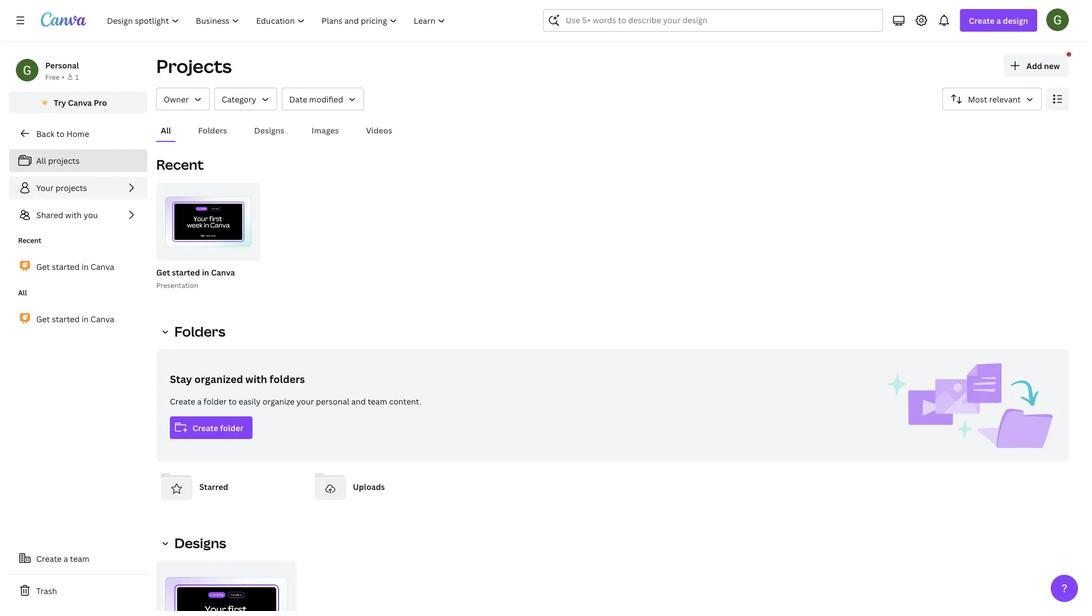 Task type: vqa. For each thing, say whether or not it's contained in the screenshot.
keys
no



Task type: describe. For each thing, give the bounding box(es) containing it.
1 horizontal spatial with
[[245, 372, 267, 386]]

get started in canva for 1st the get started in canva link from the top of the page
[[36, 261, 114, 272]]

folders button
[[194, 119, 232, 141]]

uploads
[[353, 482, 385, 492]]

add new
[[1026, 60, 1060, 71]]

list containing all projects
[[9, 149, 147, 226]]

content.
[[389, 396, 421, 407]]

get inside get started in canva presentation
[[156, 267, 170, 278]]

Sort by button
[[943, 88, 1042, 110]]

shared with you link
[[9, 204, 147, 226]]

create folder button
[[170, 417, 253, 439]]

2 get started in canva link from the top
[[9, 307, 147, 331]]

your projects link
[[9, 177, 147, 199]]

images button
[[307, 119, 343, 141]]

in inside get started in canva presentation
[[202, 267, 209, 278]]

started inside get started in canva presentation
[[172, 267, 200, 278]]

0 horizontal spatial all
[[18, 288, 27, 298]]

designs inside button
[[254, 125, 284, 136]]

all projects
[[36, 155, 80, 166]]

category
[[222, 94, 256, 104]]

and
[[351, 396, 366, 407]]

create for create a folder to easily organize your personal and team content.
[[170, 396, 195, 407]]

1 for 1 of 27
[[231, 248, 234, 256]]

projects
[[156, 54, 232, 78]]

get for 1st the get started in canva link from the top of the page
[[36, 261, 50, 272]]

your
[[297, 396, 314, 407]]

started for second the get started in canva link
[[52, 314, 80, 325]]

of
[[236, 248, 244, 256]]

0 horizontal spatial with
[[65, 210, 82, 221]]

27
[[246, 248, 253, 256]]

a for team
[[64, 553, 68, 564]]

presentation
[[156, 281, 198, 290]]

all for all projects
[[36, 155, 46, 166]]

videos
[[366, 125, 392, 136]]

add new button
[[1004, 54, 1069, 77]]

personal
[[316, 396, 349, 407]]

try
[[54, 97, 66, 108]]

most
[[968, 94, 987, 104]]

starred link
[[156, 467, 301, 507]]

in for second the get started in canva link
[[82, 314, 89, 325]]

a for folder
[[197, 396, 202, 407]]

team inside create a team button
[[70, 553, 89, 564]]

shared
[[36, 210, 63, 221]]

create for create folder
[[192, 423, 218, 433]]

stay organized with folders
[[170, 372, 305, 386]]

in for 1st the get started in canva link from the top of the page
[[82, 261, 89, 272]]

projects for all projects
[[48, 155, 80, 166]]

create folder
[[192, 423, 244, 433]]

1 of 27
[[231, 248, 253, 256]]

Date modified button
[[282, 88, 364, 110]]

Owner button
[[156, 88, 210, 110]]

Search search field
[[566, 10, 860, 31]]

stay
[[170, 372, 192, 386]]

designs button
[[156, 532, 233, 555]]

date
[[289, 94, 307, 104]]

•
[[62, 72, 64, 82]]

videos button
[[361, 119, 397, 141]]

create for create a design
[[969, 15, 995, 26]]

add
[[1026, 60, 1042, 71]]

back to home link
[[9, 122, 147, 145]]

all for "all" button
[[161, 125, 171, 136]]

organized
[[194, 372, 243, 386]]

images
[[312, 125, 339, 136]]

free •
[[45, 72, 64, 82]]

folders button
[[156, 320, 232, 343]]

started for 1st the get started in canva link from the top of the page
[[52, 261, 80, 272]]

get started in canva button
[[156, 266, 235, 280]]

your projects
[[36, 183, 87, 193]]



Task type: locate. For each thing, give the bounding box(es) containing it.
1 vertical spatial with
[[245, 372, 267, 386]]

1
[[75, 72, 79, 82], [231, 248, 234, 256]]

pro
[[94, 97, 107, 108]]

0 horizontal spatial 1
[[75, 72, 79, 82]]

0 vertical spatial all
[[161, 125, 171, 136]]

home
[[66, 128, 89, 139]]

1 horizontal spatial a
[[197, 396, 202, 407]]

try canva pro button
[[9, 92, 147, 113]]

folder down "organized"
[[204, 396, 227, 407]]

trash link
[[9, 580, 147, 602]]

all
[[161, 125, 171, 136], [36, 155, 46, 166], [18, 288, 27, 298]]

1 vertical spatial projects
[[56, 183, 87, 193]]

1 vertical spatial recent
[[18, 236, 41, 245]]

1 get started in canva from the top
[[36, 261, 114, 272]]

design
[[1003, 15, 1028, 26]]

2 get started in canva from the top
[[36, 314, 114, 325]]

0 vertical spatial get started in canva link
[[9, 255, 147, 279]]

create a team
[[36, 553, 89, 564]]

1 vertical spatial get started in canva
[[36, 314, 114, 325]]

uploads link
[[310, 467, 454, 507]]

folder inside button
[[220, 423, 244, 433]]

get
[[36, 261, 50, 272], [156, 267, 170, 278], [36, 314, 50, 325]]

projects for your projects
[[56, 183, 87, 193]]

2 vertical spatial all
[[18, 288, 27, 298]]

1 vertical spatial all
[[36, 155, 46, 166]]

0 vertical spatial recent
[[156, 155, 204, 174]]

new
[[1044, 60, 1060, 71]]

1 vertical spatial to
[[229, 396, 237, 407]]

0 vertical spatial a
[[996, 15, 1001, 26]]

designs button
[[250, 119, 289, 141]]

you
[[84, 210, 98, 221]]

create a design
[[969, 15, 1028, 26]]

0 vertical spatial 1
[[75, 72, 79, 82]]

all projects link
[[9, 149, 147, 172]]

to right back
[[56, 128, 65, 139]]

get started in canva presentation
[[156, 267, 235, 290]]

1 horizontal spatial team
[[368, 396, 387, 407]]

Category button
[[214, 88, 277, 110]]

1 horizontal spatial recent
[[156, 155, 204, 174]]

get for second the get started in canva link
[[36, 314, 50, 325]]

relevant
[[989, 94, 1021, 104]]

folders
[[270, 372, 305, 386]]

a left design
[[996, 15, 1001, 26]]

shared with you
[[36, 210, 98, 221]]

create a team button
[[9, 547, 147, 570]]

get started in canva for second the get started in canva link
[[36, 314, 114, 325]]

0 horizontal spatial designs
[[174, 534, 226, 553]]

folders up "organized"
[[174, 322, 225, 341]]

date modified
[[289, 94, 343, 104]]

all inside button
[[161, 125, 171, 136]]

back to home
[[36, 128, 89, 139]]

a up create folder button
[[197, 396, 202, 407]]

canva inside get started in canva presentation
[[211, 267, 235, 278]]

0 vertical spatial team
[[368, 396, 387, 407]]

create a folder to easily organize your personal and team content.
[[170, 396, 421, 407]]

create
[[969, 15, 995, 26], [170, 396, 195, 407], [192, 423, 218, 433], [36, 553, 62, 564]]

1 vertical spatial team
[[70, 553, 89, 564]]

team
[[368, 396, 387, 407], [70, 553, 89, 564]]

owner
[[164, 94, 189, 104]]

0 vertical spatial get started in canva
[[36, 261, 114, 272]]

1 vertical spatial get started in canva link
[[9, 307, 147, 331]]

with left you
[[65, 210, 82, 221]]

back
[[36, 128, 54, 139]]

projects down back to home
[[48, 155, 80, 166]]

all button
[[156, 119, 176, 141]]

a inside create a design dropdown button
[[996, 15, 1001, 26]]

recent down "all" button
[[156, 155, 204, 174]]

recent down shared
[[18, 236, 41, 245]]

to left easily
[[229, 396, 237, 407]]

create a design button
[[960, 9, 1037, 32]]

1 vertical spatial a
[[197, 396, 202, 407]]

1 vertical spatial designs
[[174, 534, 226, 553]]

folders inside dropdown button
[[174, 322, 225, 341]]

0 vertical spatial with
[[65, 210, 82, 221]]

trash
[[36, 586, 57, 596]]

projects right your
[[56, 183, 87, 193]]

designs
[[254, 125, 284, 136], [174, 534, 226, 553]]

top level navigation element
[[100, 9, 455, 32]]

1 horizontal spatial all
[[36, 155, 46, 166]]

a inside create a team button
[[64, 553, 68, 564]]

started
[[52, 261, 80, 272], [172, 267, 200, 278], [52, 314, 80, 325]]

projects
[[48, 155, 80, 166], [56, 183, 87, 193]]

folder
[[204, 396, 227, 407], [220, 423, 244, 433]]

1 horizontal spatial to
[[229, 396, 237, 407]]

with
[[65, 210, 82, 221], [245, 372, 267, 386]]

0 vertical spatial to
[[56, 128, 65, 139]]

designs inside dropdown button
[[174, 534, 226, 553]]

1 horizontal spatial designs
[[254, 125, 284, 136]]

create up trash
[[36, 553, 62, 564]]

folders inside button
[[198, 125, 227, 136]]

a for design
[[996, 15, 1001, 26]]

free
[[45, 72, 60, 82]]

in
[[82, 261, 89, 272], [202, 267, 209, 278], [82, 314, 89, 325]]

to
[[56, 128, 65, 139], [229, 396, 237, 407]]

None search field
[[543, 9, 883, 32]]

0 vertical spatial designs
[[254, 125, 284, 136]]

create down "organized"
[[192, 423, 218, 433]]

1 get started in canva link from the top
[[9, 255, 147, 279]]

list
[[9, 149, 147, 226]]

canva
[[68, 97, 92, 108], [91, 261, 114, 272], [211, 267, 235, 278], [91, 314, 114, 325]]

1 for 1
[[75, 72, 79, 82]]

0 horizontal spatial team
[[70, 553, 89, 564]]

1 left of
[[231, 248, 234, 256]]

to inside back to home link
[[56, 128, 65, 139]]

a up trash link
[[64, 553, 68, 564]]

1 right •
[[75, 72, 79, 82]]

get started in canva link
[[9, 255, 147, 279], [9, 307, 147, 331]]

2 vertical spatial a
[[64, 553, 68, 564]]

2 horizontal spatial a
[[996, 15, 1001, 26]]

0 vertical spatial projects
[[48, 155, 80, 166]]

folder down easily
[[220, 423, 244, 433]]

easily
[[239, 396, 261, 407]]

0 vertical spatial folder
[[204, 396, 227, 407]]

most relevant
[[968, 94, 1021, 104]]

modified
[[309, 94, 343, 104]]

with up easily
[[245, 372, 267, 386]]

try canva pro
[[54, 97, 107, 108]]

1 vertical spatial folder
[[220, 423, 244, 433]]

a
[[996, 15, 1001, 26], [197, 396, 202, 407], [64, 553, 68, 564]]

get started in canva
[[36, 261, 114, 272], [36, 314, 114, 325]]

canva inside button
[[68, 97, 92, 108]]

folders down category
[[198, 125, 227, 136]]

create down stay
[[170, 396, 195, 407]]

team up trash link
[[70, 553, 89, 564]]

projects inside 'link'
[[56, 183, 87, 193]]

recent
[[156, 155, 204, 174], [18, 236, 41, 245]]

0 horizontal spatial a
[[64, 553, 68, 564]]

1 horizontal spatial 1
[[231, 248, 234, 256]]

folders
[[198, 125, 227, 136], [174, 322, 225, 341]]

2 horizontal spatial all
[[161, 125, 171, 136]]

0 horizontal spatial to
[[56, 128, 65, 139]]

your
[[36, 183, 54, 193]]

organize
[[262, 396, 295, 407]]

gary orlando image
[[1046, 8, 1069, 31]]

create inside dropdown button
[[969, 15, 995, 26]]

create left design
[[969, 15, 995, 26]]

team right and at bottom left
[[368, 396, 387, 407]]

1 vertical spatial folders
[[174, 322, 225, 341]]

starred
[[199, 482, 228, 492]]

0 vertical spatial folders
[[198, 125, 227, 136]]

create for create a team
[[36, 553, 62, 564]]

personal
[[45, 60, 79, 70]]

1 vertical spatial 1
[[231, 248, 234, 256]]

0 horizontal spatial recent
[[18, 236, 41, 245]]



